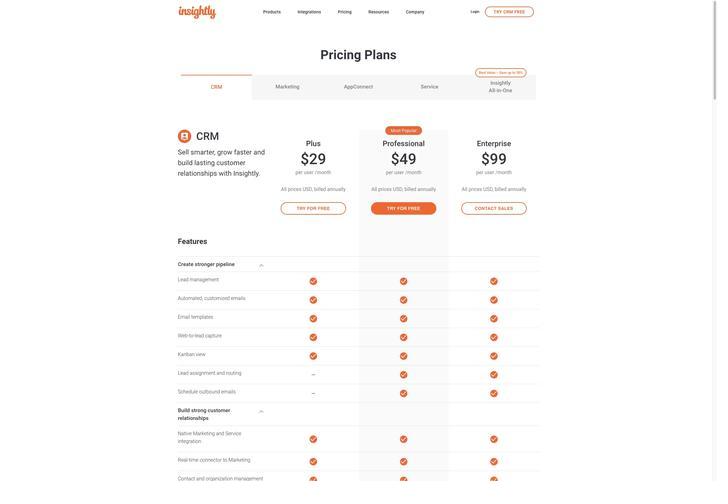 Task type: locate. For each thing, give the bounding box(es) containing it.
1 horizontal spatial to
[[513, 71, 516, 75]]

2 annually from the left
[[418, 186, 436, 192]]

1 lead from the top
[[178, 277, 189, 283]]

relationships down strong
[[178, 415, 209, 421]]

2 for from the left
[[398, 206, 407, 211]]

2 usd, from the left
[[393, 186, 404, 192]]

2 vertical spatial and
[[216, 431, 224, 437]]

user inside "$ 49 per user /month"
[[395, 170, 404, 176]]

user inside $ 99 per user /month
[[485, 170, 495, 176]]

1 all prices usd, billed annually from the left
[[281, 186, 346, 192]]

0 horizontal spatial service
[[226, 431, 241, 437]]

lead
[[195, 333, 204, 339]]

relationships inside sell smarter, grow faster and build lasting customer relationships with insightly.
[[178, 170, 217, 177]]

try for try crm free button
[[494, 9, 503, 14]]

sell
[[178, 148, 189, 156]]

/month
[[315, 170, 331, 176], [405, 170, 422, 176], [496, 170, 512, 176]]

service inside native marketing and service integration
[[226, 431, 241, 437]]

/month inside $ 29 per user /month
[[315, 170, 331, 176]]

2 horizontal spatial user
[[485, 170, 495, 176]]

1 $ from the left
[[301, 150, 309, 168]]

per
[[296, 170, 303, 176], [386, 170, 393, 176], [477, 170, 484, 176]]

0 horizontal spatial user
[[304, 170, 314, 176]]

3 billed from the left
[[495, 186, 507, 192]]

customer up with
[[217, 159, 246, 167]]

insightly logo image
[[179, 5, 216, 19]]

2 prices from the left
[[379, 186, 392, 192]]

per inside $ 29 per user /month
[[296, 170, 303, 176]]

1 for from the left
[[307, 206, 317, 211]]

and
[[254, 148, 265, 156], [217, 370, 225, 376], [216, 431, 224, 437]]

to right up
[[513, 71, 516, 75]]

user for 29
[[304, 170, 314, 176]]

0 vertical spatial lead
[[178, 277, 189, 283]]

3 all from the left
[[462, 186, 468, 192]]

0 vertical spatial and
[[254, 148, 265, 156]]

0 horizontal spatial try for free link
[[276, 202, 351, 230]]

3 usd, from the left
[[484, 186, 494, 192]]

capture
[[205, 333, 222, 339]]

$
[[301, 150, 309, 168], [391, 150, 400, 168], [482, 150, 490, 168]]

customer inside sell smarter, grow faster and build lasting customer relationships with insightly.
[[217, 159, 246, 167]]

1 /month from the left
[[315, 170, 331, 176]]

all-
[[489, 87, 497, 94]]

management
[[190, 277, 219, 283]]

user
[[304, 170, 314, 176], [395, 170, 404, 176], [485, 170, 495, 176]]

0 vertical spatial marketing
[[276, 84, 300, 90]]

0 horizontal spatial prices
[[288, 186, 302, 192]]

prices for 99
[[469, 186, 482, 192]]

and left the routing on the left of page
[[217, 370, 225, 376]]

to
[[513, 71, 516, 75], [223, 457, 227, 463]]

1 horizontal spatial service
[[421, 84, 439, 90]]

2 horizontal spatial per
[[477, 170, 484, 176]]

$ inside $ 99 per user /month
[[482, 150, 490, 168]]

0 horizontal spatial usd,
[[303, 186, 313, 192]]

2 all from the left
[[372, 186, 377, 192]]

all prices usd, billed annually for 49
[[372, 186, 436, 192]]

billed up sales
[[495, 186, 507, 192]]

1 user from the left
[[304, 170, 314, 176]]

0 horizontal spatial /month
[[315, 170, 331, 176]]

service
[[421, 84, 439, 90], [226, 431, 241, 437]]

real-time connector to marketing
[[178, 457, 251, 463]]

user for 99
[[485, 170, 495, 176]]

3 /month from the left
[[496, 170, 512, 176]]

2 per from the left
[[386, 170, 393, 176]]

$ for 99
[[482, 150, 490, 168]]

0 vertical spatial emails
[[231, 296, 245, 301]]

1 vertical spatial pricing
[[321, 47, 361, 62]]

0 horizontal spatial try
[[297, 206, 306, 211]]

1 horizontal spatial user
[[395, 170, 404, 176]]

prices for 49
[[379, 186, 392, 192]]

build strong customer relationships
[[178, 407, 230, 421]]

email templates
[[178, 314, 213, 320]]

1 vertical spatial lead
[[178, 370, 189, 376]]

$ for 29
[[301, 150, 309, 168]]

contact
[[475, 206, 497, 211]]

2 horizontal spatial all
[[462, 186, 468, 192]]

kanban
[[178, 352, 195, 358]]

3 per from the left
[[477, 170, 484, 176]]

marketing inside products and bundles tab list
[[276, 84, 300, 90]]

and down build strong customer relationships
[[216, 431, 224, 437]]

2 horizontal spatial prices
[[469, 186, 482, 192]]

1 annually from the left
[[327, 186, 346, 192]]

1 horizontal spatial annually
[[418, 186, 436, 192]]

1 horizontal spatial all
[[372, 186, 377, 192]]

1 vertical spatial crm
[[211, 84, 222, 90]]

and inside sell smarter, grow faster and build lasting customer relationships with insightly.
[[254, 148, 265, 156]]

email
[[178, 314, 190, 320]]

0 vertical spatial relationships
[[178, 170, 217, 177]]

user down '49'
[[395, 170, 404, 176]]

1 horizontal spatial try for free link
[[366, 202, 442, 230]]

0 horizontal spatial billed
[[314, 186, 326, 192]]

integrations
[[298, 9, 321, 14]]

try for free
[[297, 206, 330, 211], [387, 206, 421, 211]]

sales
[[498, 206, 514, 211]]

$ 49 per user /month
[[386, 150, 422, 176]]

login
[[471, 10, 480, 14]]

1 horizontal spatial $
[[391, 150, 400, 168]]

1 all from the left
[[281, 186, 287, 192]]

$ down the plus at the left of page
[[301, 150, 309, 168]]

2 billed from the left
[[405, 186, 417, 192]]

2 horizontal spatial billed
[[495, 186, 507, 192]]

sell smarter, grow faster and build lasting customer relationships with insightly.
[[178, 148, 265, 177]]

3 annually from the left
[[508, 186, 527, 192]]

1 horizontal spatial per
[[386, 170, 393, 176]]

0 vertical spatial pricing
[[338, 9, 352, 14]]

1 horizontal spatial billed
[[405, 186, 417, 192]]

crm icon image
[[178, 130, 191, 143]]

one
[[503, 87, 513, 94]]

3 all prices usd, billed annually from the left
[[462, 186, 527, 192]]

billed for 49
[[405, 186, 417, 192]]

billed for 29
[[314, 186, 326, 192]]

0 vertical spatial service
[[421, 84, 439, 90]]

2 horizontal spatial /month
[[496, 170, 512, 176]]

/month for 99
[[496, 170, 512, 176]]

2 $ from the left
[[391, 150, 400, 168]]

all prices usd, billed annually down "$ 49 per user /month" in the right of the page
[[372, 186, 436, 192]]

lead for lead management
[[178, 277, 189, 283]]

1 horizontal spatial /month
[[405, 170, 422, 176]]

1 vertical spatial emails
[[221, 389, 236, 395]]

/month inside "$ 49 per user /month"
[[405, 170, 422, 176]]

2 horizontal spatial try
[[494, 9, 503, 14]]

1 vertical spatial and
[[217, 370, 225, 376]]

to right connector
[[223, 457, 227, 463]]

routing
[[226, 370, 242, 376]]

appconnect
[[344, 84, 373, 90]]

relationships down lasting
[[178, 170, 217, 177]]

popular
[[402, 128, 417, 133]]

0 vertical spatial to
[[513, 71, 516, 75]]

1 vertical spatial customer
[[208, 407, 230, 414]]

0 horizontal spatial all prices usd, billed annually
[[281, 186, 346, 192]]

real-
[[178, 457, 189, 463]]

emails for automated, customized emails
[[231, 296, 245, 301]]

1 vertical spatial service
[[226, 431, 241, 437]]

2 try for free link from the left
[[366, 202, 442, 230]]

0 horizontal spatial try for free button
[[281, 202, 346, 215]]

2 try for free button from the left
[[371, 202, 437, 215]]

2 vertical spatial crm
[[196, 130, 219, 142]]

usd,
[[303, 186, 313, 192], [393, 186, 404, 192], [484, 186, 494, 192]]

3 user from the left
[[485, 170, 495, 176]]

products link
[[263, 8, 281, 17]]

0 horizontal spatial annually
[[327, 186, 346, 192]]

1 vertical spatial relationships
[[178, 415, 209, 421]]

0 vertical spatial customer
[[217, 159, 246, 167]]

1 vertical spatial to
[[223, 457, 227, 463]]

2 horizontal spatial marketing
[[276, 84, 300, 90]]

per inside $ 99 per user /month
[[477, 170, 484, 176]]

marketing
[[276, 84, 300, 90], [193, 431, 215, 437], [229, 457, 251, 463]]

insightly.
[[233, 170, 261, 177]]

crm inside products and bundles tab list
[[211, 84, 222, 90]]

outbound
[[199, 389, 220, 395]]

2 relationships from the top
[[178, 415, 209, 421]]

2 horizontal spatial $
[[482, 150, 490, 168]]

emails right outbound
[[221, 389, 236, 395]]

1 horizontal spatial prices
[[379, 186, 392, 192]]

1 vertical spatial marketing
[[193, 431, 215, 437]]

billed down $ 29 per user /month
[[314, 186, 326, 192]]

/month down '49'
[[405, 170, 422, 176]]

customer right strong
[[208, 407, 230, 414]]

per inside "$ 49 per user /month"
[[386, 170, 393, 176]]

1 horizontal spatial usd,
[[393, 186, 404, 192]]

annually
[[327, 186, 346, 192], [418, 186, 436, 192], [508, 186, 527, 192]]

user inside $ 29 per user /month
[[304, 170, 314, 176]]

2 horizontal spatial usd,
[[484, 186, 494, 192]]

1 horizontal spatial try for free button
[[371, 202, 437, 215]]

and inside native marketing and service integration
[[216, 431, 224, 437]]

lead down "kanban"
[[178, 370, 189, 376]]

contact sales link
[[457, 202, 532, 230]]

/month inside $ 99 per user /month
[[496, 170, 512, 176]]

/month for 49
[[405, 170, 422, 176]]

lead
[[178, 277, 189, 283], [178, 370, 189, 376]]

billed down "$ 49 per user /month" in the right of the page
[[405, 186, 417, 192]]

1 horizontal spatial try
[[387, 206, 396, 211]]

usd, down $ 29 per user /month
[[303, 186, 313, 192]]

0 horizontal spatial for
[[307, 206, 317, 211]]

emails right customized
[[231, 296, 245, 301]]

2 horizontal spatial annually
[[508, 186, 527, 192]]

grow
[[217, 148, 232, 156]]

0 horizontal spatial per
[[296, 170, 303, 176]]

for for second try for free button from right
[[307, 206, 317, 211]]

usd, up contact
[[484, 186, 494, 192]]

2 vertical spatial marketing
[[229, 457, 251, 463]]

2 user from the left
[[395, 170, 404, 176]]

$ inside $ 29 per user /month
[[301, 150, 309, 168]]

2 lead from the top
[[178, 370, 189, 376]]

user down the "99"
[[485, 170, 495, 176]]

and right the faster
[[254, 148, 265, 156]]

pricing
[[338, 9, 352, 14], [321, 47, 361, 62]]

best
[[479, 71, 486, 75]]

/month down 29
[[315, 170, 331, 176]]

annually for 29
[[327, 186, 346, 192]]

0 horizontal spatial free
[[318, 206, 330, 211]]

/month down the "99"
[[496, 170, 512, 176]]

automated, customized emails
[[178, 296, 245, 301]]

customer
[[217, 159, 246, 167], [208, 407, 230, 414]]

1 relationships from the top
[[178, 170, 217, 177]]

try inside 'link'
[[494, 9, 503, 14]]

1 horizontal spatial try for free
[[387, 206, 421, 211]]

time
[[189, 457, 199, 463]]

company
[[406, 9, 425, 14]]

1 usd, from the left
[[303, 186, 313, 192]]

0 horizontal spatial to
[[223, 457, 227, 463]]

$ inside "$ 49 per user /month"
[[391, 150, 400, 168]]

pricing link
[[338, 8, 352, 17]]

products and bundles tab list
[[181, 68, 536, 100]]

1 billed from the left
[[314, 186, 326, 192]]

integration
[[178, 439, 201, 445]]

try
[[494, 9, 503, 14], [297, 206, 306, 211], [387, 206, 396, 211]]

all for 49
[[372, 186, 377, 192]]

0 vertical spatial crm
[[504, 9, 514, 14]]

relationships
[[178, 170, 217, 177], [178, 415, 209, 421]]

marketing link
[[252, 75, 323, 100]]

1 horizontal spatial for
[[398, 206, 407, 211]]

all prices usd, billed annually down $ 29 per user /month
[[281, 186, 346, 192]]

0 horizontal spatial try for free
[[297, 206, 330, 211]]

up
[[508, 71, 512, 75]]

faster
[[234, 148, 252, 156]]

$ down professional
[[391, 150, 400, 168]]

try for free button
[[281, 202, 346, 215], [371, 202, 437, 215]]

usd, for 29
[[303, 186, 313, 192]]

0 horizontal spatial marketing
[[193, 431, 215, 437]]

0 horizontal spatial $
[[301, 150, 309, 168]]

0 horizontal spatial all
[[281, 186, 287, 192]]

1 per from the left
[[296, 170, 303, 176]]

billed
[[314, 186, 326, 192], [405, 186, 417, 192], [495, 186, 507, 192]]

2 free from the left
[[408, 206, 421, 211]]

contact sales
[[475, 206, 514, 211]]

all prices usd, billed annually up contact sales button
[[462, 186, 527, 192]]

$ down enterprise
[[482, 150, 490, 168]]

1 horizontal spatial free
[[408, 206, 421, 211]]

2 /month from the left
[[405, 170, 422, 176]]

assignment
[[190, 370, 216, 376]]

1 try for free link from the left
[[276, 202, 351, 230]]

2 horizontal spatial all prices usd, billed annually
[[462, 186, 527, 192]]

usd, down "$ 49 per user /month" in the right of the page
[[393, 186, 404, 192]]

1 prices from the left
[[288, 186, 302, 192]]

insightly
[[491, 80, 511, 86]]

1 horizontal spatial all prices usd, billed annually
[[372, 186, 436, 192]]

annually for 49
[[418, 186, 436, 192]]

prices
[[288, 186, 302, 192], [379, 186, 392, 192], [469, 186, 482, 192]]

30%
[[517, 71, 523, 75]]

lead down create
[[178, 277, 189, 283]]

marketing inside native marketing and service integration
[[193, 431, 215, 437]]

3 prices from the left
[[469, 186, 482, 192]]

2 all prices usd, billed annually from the left
[[372, 186, 436, 192]]

insightly all-in-one
[[489, 80, 513, 94]]

user down 29
[[304, 170, 314, 176]]

professional
[[383, 139, 425, 148]]

3 $ from the left
[[482, 150, 490, 168]]



Task type: describe. For each thing, give the bounding box(es) containing it.
$ 29 per user /month
[[296, 150, 331, 176]]

$ for 49
[[391, 150, 400, 168]]

service inside products and bundles tab list
[[421, 84, 439, 90]]

/month for 29
[[315, 170, 331, 176]]

build
[[178, 407, 190, 414]]

all for 29
[[281, 186, 287, 192]]

$ 99 per user /month
[[477, 150, 512, 176]]

–
[[497, 71, 499, 75]]

all for 99
[[462, 186, 468, 192]]

strong
[[191, 407, 207, 414]]

chevron up image
[[258, 408, 265, 415]]

1 horizontal spatial marketing
[[229, 457, 251, 463]]

all prices usd, billed annually for 29
[[281, 186, 346, 192]]

pricing for pricing plans
[[321, 47, 361, 62]]

try for 1st try for free button from right
[[387, 206, 396, 211]]

usd, for 99
[[484, 186, 494, 192]]

per for 99
[[477, 170, 484, 176]]

in-
[[497, 87, 503, 94]]

kanban view
[[178, 352, 206, 358]]

products
[[263, 9, 281, 14]]

web-to-lead capture
[[178, 333, 222, 339]]

for for 1st try for free button from right
[[398, 206, 407, 211]]

create stronger pipeline
[[178, 261, 235, 267]]

per for 49
[[386, 170, 393, 176]]

enterprise
[[477, 139, 511, 148]]

native
[[178, 431, 192, 437]]

try crm free
[[494, 9, 525, 14]]

customer inside build strong customer relationships
[[208, 407, 230, 414]]

web-
[[178, 333, 189, 339]]

insightly logo link
[[179, 5, 253, 19]]

try for second try for free button from right
[[297, 206, 306, 211]]

appconnect link
[[323, 75, 394, 100]]

stronger
[[195, 261, 215, 267]]

most
[[391, 128, 401, 133]]

most popular
[[391, 128, 417, 133]]

best value – save up to 30%
[[479, 71, 523, 75]]

login link
[[471, 9, 480, 15]]

prices for 29
[[288, 186, 302, 192]]

try crm free link
[[485, 6, 534, 17]]

native marketing and service integration
[[178, 431, 241, 445]]

pricing plans
[[321, 47, 397, 62]]

lasting
[[195, 159, 215, 167]]

resources
[[369, 9, 389, 14]]

automated,
[[178, 296, 203, 301]]

build
[[178, 159, 193, 167]]

per for 29
[[296, 170, 303, 176]]

all prices usd, billed annually for 99
[[462, 186, 527, 192]]

create
[[178, 261, 194, 267]]

pipeline
[[216, 261, 235, 267]]

customized
[[204, 296, 230, 301]]

plans
[[365, 47, 397, 62]]

to-
[[189, 333, 195, 339]]

view
[[196, 352, 206, 358]]

free
[[515, 9, 525, 14]]

billed for 99
[[495, 186, 507, 192]]

usd, for 49
[[393, 186, 404, 192]]

lead management
[[178, 277, 219, 283]]

crm link
[[181, 75, 252, 100]]

company link
[[406, 8, 425, 17]]

emails for schedule outbound emails
[[221, 389, 236, 395]]

1 try for free from the left
[[297, 206, 330, 211]]

save
[[500, 71, 507, 75]]

contact sales button
[[462, 202, 527, 215]]

99
[[490, 150, 507, 168]]

connector
[[200, 457, 222, 463]]

1 try for free button from the left
[[281, 202, 346, 215]]

annually for 99
[[508, 186, 527, 192]]

and for routing
[[217, 370, 225, 376]]

plus
[[306, 139, 321, 148]]

features
[[178, 237, 207, 246]]

integrations link
[[298, 8, 321, 17]]

schedule outbound emails
[[178, 389, 236, 395]]

1 free from the left
[[318, 206, 330, 211]]

lead for lead assignment and routing
[[178, 370, 189, 376]]

with
[[219, 170, 232, 177]]

service link
[[394, 75, 465, 100]]

try crm free button
[[485, 6, 534, 17]]

2 try for free from the left
[[387, 206, 421, 211]]

29
[[309, 150, 326, 168]]

pricing for pricing
[[338, 9, 352, 14]]

to inside products and bundles tab list
[[513, 71, 516, 75]]

smarter,
[[191, 148, 216, 156]]

schedule
[[178, 389, 198, 395]]

lead assignment and routing
[[178, 370, 242, 376]]

resources link
[[369, 8, 389, 17]]

and for service
[[216, 431, 224, 437]]

relationships inside build strong customer relationships
[[178, 415, 209, 421]]

crm inside button
[[504, 9, 514, 14]]

user for 49
[[395, 170, 404, 176]]

49
[[400, 150, 417, 168]]

value
[[487, 71, 496, 75]]

chevron up image
[[258, 262, 265, 269]]

templates
[[191, 314, 213, 320]]



Task type: vqa. For each thing, say whether or not it's contained in the screenshot.
right the into
no



